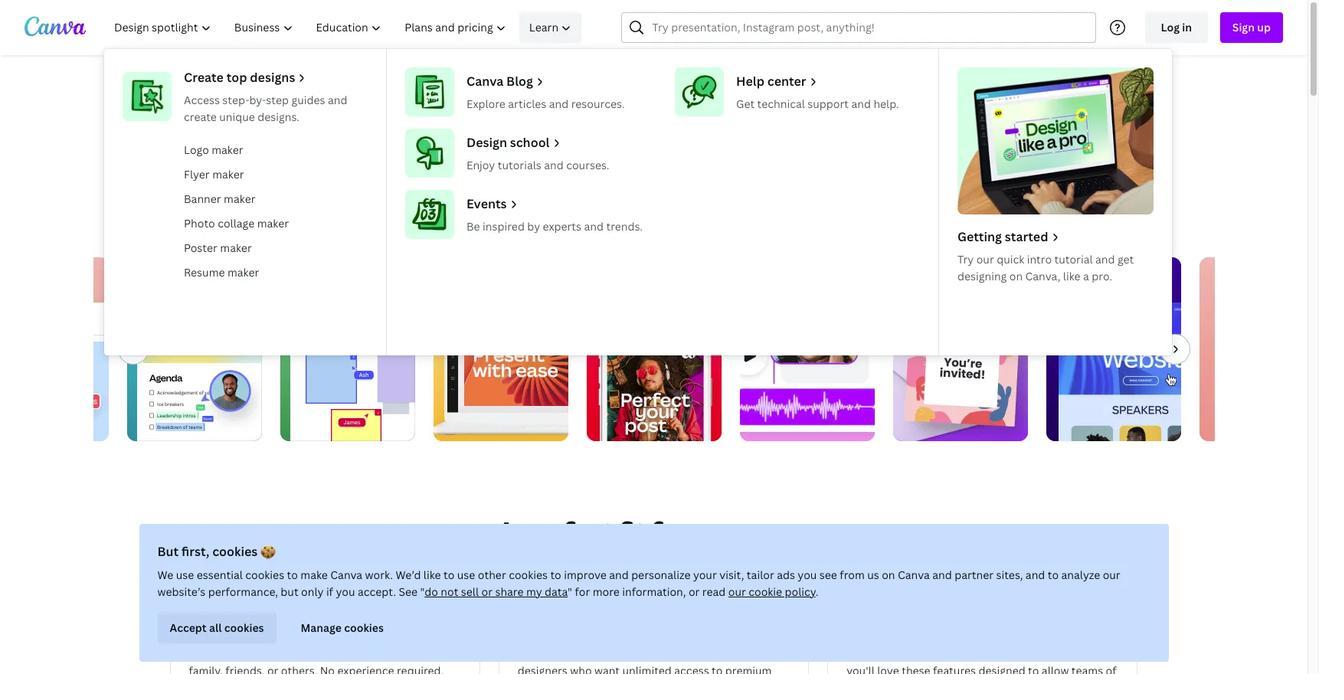 Task type: vqa. For each thing, say whether or not it's contained in the screenshot.
on in the 'We use essential cookies to make Canva work. We'd like to use other cookies to improve and personalize your visit, tailor ads you see from us on Canva and partner sites, and to analyze our website's performance, but only if you accept. See "'
yes



Task type: describe. For each thing, give the bounding box(es) containing it.
tutorial
[[1055, 252, 1093, 267]]

love
[[877, 663, 899, 674]]

up for sign up for free
[[639, 210, 652, 224]]

only
[[301, 585, 324, 599]]

maker inside photo collage maker link
[[257, 216, 289, 231]]

try
[[958, 252, 974, 267]]

1 horizontal spatial create
[[532, 161, 581, 182]]

log in button
[[1145, 12, 1208, 43]]

our inside we use essential cookies to make canva work. we'd like to use other cookies to improve and personalize your visit, tailor ads you see from us on canva and partner sites, and to analyze our website's performance, but only if you accept. see "
[[1103, 568, 1121, 582]]

inspired
[[483, 219, 525, 234]]

sign for sign up for free
[[614, 210, 636, 224]]

create
[[184, 69, 224, 86]]

like inside try our quick intro tutorial and get designing on canva, like a pro.
[[1063, 269, 1081, 283]]

manage cookies
[[301, 621, 384, 635]]

poster
[[184, 241, 217, 255]]

solopreneurs
[[599, 647, 667, 661]]

1 use from the left
[[176, 568, 194, 582]]

up for sign up
[[1257, 20, 1271, 34]]

explore articles and resources.
[[467, 97, 625, 111]]

and up do not sell or share my data " for more information, or read our cookie policy .
[[609, 568, 629, 582]]

learn
[[529, 20, 559, 34]]

if
[[326, 585, 333, 599]]

read
[[702, 585, 726, 599]]

design for today?
[[651, 91, 768, 141]]

see
[[399, 585, 418, 599]]

do not sell or share my data " for more information, or read our cookie policy .
[[425, 585, 819, 599]]

sites,
[[996, 568, 1023, 582]]

collage
[[218, 216, 255, 231]]

designing
[[958, 269, 1007, 283]]

canva makes it easy to create professional designs and to share or print them.
[[353, 161, 955, 182]]

designers
[[518, 663, 568, 674]]

2 vertical spatial you
[[336, 585, 355, 599]]

with
[[431, 647, 453, 661]]

other
[[478, 568, 506, 582]]

canva inside learn menu
[[467, 73, 504, 90]]

think
[[1070, 647, 1096, 661]]

accept all cookies button
[[157, 613, 276, 644]]

pro,
[[1005, 647, 1026, 661]]

guides
[[291, 93, 325, 107]]

create inside access step-by-step guides and create unique designs.
[[184, 110, 217, 124]]

we
[[1053, 647, 1068, 661]]

.
[[816, 585, 819, 599]]

a
[[1083, 269, 1089, 283]]

we
[[157, 568, 173, 582]]

be
[[467, 219, 480, 234]]

to left analyze
[[1048, 568, 1059, 582]]

resume maker
[[184, 265, 259, 280]]

logo
[[184, 142, 209, 157]]

poster maker
[[184, 241, 252, 255]]

no
[[320, 663, 335, 674]]

intro
[[1027, 252, 1052, 267]]

resources.
[[571, 97, 625, 111]]

get technical support and help.
[[736, 97, 899, 111]]

everyone
[[695, 514, 811, 547]]

photo collage maker
[[184, 216, 289, 231]]

by
[[527, 219, 540, 234]]

maker for flyer maker
[[212, 167, 244, 182]]

top level navigation element
[[104, 12, 1172, 355]]

a
[[497, 514, 516, 547]]

courses.
[[566, 158, 609, 172]]

anyone
[[208, 647, 246, 661]]

sign up for free button
[[602, 202, 706, 233]]

technical
[[757, 97, 805, 111]]

required.
[[397, 663, 444, 674]]

get
[[1118, 252, 1134, 267]]

accept all cookies
[[170, 621, 264, 635]]

we'd
[[396, 568, 421, 582]]

own
[[393, 647, 414, 661]]

sign for sign up
[[1233, 20, 1255, 34]]

website's
[[157, 585, 206, 599]]

or left read
[[689, 585, 700, 599]]

on inside for anyone to design anything, on their own or with family, friends, or others. no experience required.
[[350, 647, 363, 661]]

sign up
[[1233, 20, 1271, 34]]

family,
[[189, 663, 223, 674]]

enjoy
[[467, 158, 495, 172]]

plus
[[1028, 647, 1050, 661]]

events
[[467, 195, 507, 212]]

manage
[[301, 621, 342, 635]]

by-
[[249, 93, 266, 107]]

to inside all the great features of canva pro, plus we think you'll love these features designed to allow teams o
[[1028, 663, 1039, 674]]

will
[[508, 91, 567, 141]]

do not sell or share my data link
[[425, 585, 568, 599]]

started
[[1005, 228, 1048, 245]]

individuals,
[[537, 647, 596, 661]]

tutorials
[[498, 158, 541, 172]]

or left print
[[848, 161, 865, 182]]

help.
[[874, 97, 899, 111]]

quick
[[997, 252, 1024, 267]]

cookies up essential
[[212, 543, 258, 560]]

it
[[458, 161, 468, 182]]

not
[[441, 585, 458, 599]]

for inside button
[[655, 210, 670, 224]]

canva blog
[[467, 73, 533, 90]]

help center
[[736, 73, 806, 90]]

1 horizontal spatial you
[[574, 91, 643, 141]]

for for for individuals, solopreneurs and freelance designers who want unlimited access to premiu
[[518, 647, 535, 661]]

first,
[[182, 543, 209, 560]]

photo
[[184, 216, 215, 231]]

" inside we use essential cookies to make canva work. we'd like to use other cookies to improve and personalize your visit, tailor ads you see from us on canva and partner sites, and to analyze our website's performance, but only if you accept. see "
[[420, 585, 425, 599]]

we use essential cookies to make canva work. we'd like to use other cookies to improve and personalize your visit, tailor ads you see from us on canva and partner sites, and to analyze our website's performance, but only if you accept. see "
[[157, 568, 1121, 599]]

and right articles
[[549, 97, 569, 111]]

great
[[883, 647, 909, 661]]

makes
[[405, 161, 454, 182]]

resume
[[184, 265, 225, 280]]

get
[[736, 97, 755, 111]]

like inside we use essential cookies to make canva work. we'd like to use other cookies to improve and personalize your visit, tailor ads you see from us on canva and partner sites, and to analyze our website's performance, but only if you accept. see "
[[424, 568, 441, 582]]

logo maker
[[184, 142, 243, 157]]

and right sites,
[[1026, 568, 1045, 582]]

flyer maker
[[184, 167, 244, 182]]

designs.
[[258, 110, 300, 124]]

personalize
[[631, 568, 691, 582]]

make
[[301, 568, 328, 582]]

these
[[902, 663, 931, 674]]

unique
[[219, 110, 255, 124]]

fit
[[620, 514, 647, 547]]

step
[[266, 93, 289, 107]]



Task type: locate. For each thing, give the bounding box(es) containing it.
you right if
[[336, 585, 355, 599]]

maker up banner maker
[[212, 167, 244, 182]]

maker inside logo maker link
[[212, 142, 243, 157]]

1 vertical spatial share
[[495, 585, 524, 599]]

and up pro.
[[1096, 252, 1115, 267]]

all
[[847, 647, 860, 661]]

cookies right all
[[224, 621, 264, 635]]

0 horizontal spatial our
[[728, 585, 746, 599]]

and inside try our quick intro tutorial and get designing on canva, like a pro.
[[1096, 252, 1115, 267]]

0 horizontal spatial design
[[263, 647, 296, 661]]

2 " from the left
[[568, 585, 572, 599]]

maker inside banner maker link
[[224, 192, 255, 206]]

2 vertical spatial for
[[575, 585, 590, 599]]

articles
[[508, 97, 546, 111]]

maker down banner maker link
[[257, 216, 289, 231]]

share inside but first, cookies 🍪 dialog
[[495, 585, 524, 599]]

to down technical
[[781, 161, 797, 182]]

cookies down 🍪
[[245, 568, 284, 582]]

visit,
[[720, 568, 744, 582]]

cookies inside button
[[224, 621, 264, 635]]

1 horizontal spatial "
[[568, 585, 572, 599]]

up inside button
[[639, 210, 652, 224]]

0 horizontal spatial up
[[639, 210, 652, 224]]

anything,
[[299, 647, 347, 661]]

to up but
[[287, 568, 298, 582]]

0 vertical spatial for
[[655, 210, 670, 224]]

🍪
[[261, 543, 276, 560]]

1 horizontal spatial for
[[518, 647, 535, 661]]

for anyone to design anything, on their own or with family, friends, or others. no experience required.
[[189, 647, 453, 674]]

0 horizontal spatial designs
[[250, 69, 295, 86]]

0 vertical spatial create
[[184, 110, 217, 124]]

0 horizontal spatial like
[[424, 568, 441, 582]]

you
[[574, 91, 643, 141], [798, 568, 817, 582], [336, 585, 355, 599]]

for down 'improve'
[[575, 585, 590, 599]]

banner
[[184, 192, 221, 206]]

experience
[[337, 663, 394, 674]]

1 vertical spatial create
[[532, 161, 581, 182]]

to up not
[[444, 568, 455, 582]]

features up 'these'
[[912, 647, 955, 661]]

poster maker link
[[178, 236, 374, 260]]

analyze
[[1061, 568, 1100, 582]]

design inside for anyone to design anything, on their own or with family, friends, or others. no experience required.
[[263, 647, 296, 661]]

1 horizontal spatial design
[[651, 91, 768, 141]]

to inside for individuals, solopreneurs and freelance designers who want unlimited access to premiu
[[712, 663, 723, 674]]

share down the today?
[[801, 161, 844, 182]]

1 " from the left
[[420, 585, 425, 599]]

"
[[420, 585, 425, 599], [568, 585, 572, 599]]

design
[[467, 134, 507, 151]]

flyer maker link
[[178, 162, 374, 187]]

our down visit, at the bottom right of the page
[[728, 585, 746, 599]]

designs inside learn menu
[[250, 69, 295, 86]]

1 vertical spatial sign
[[614, 210, 636, 224]]

0 vertical spatial share
[[801, 161, 844, 182]]

1 horizontal spatial designs
[[685, 161, 744, 182]]

1 for from the left
[[189, 647, 206, 661]]

0 vertical spatial up
[[1257, 20, 1271, 34]]

0 horizontal spatial "
[[420, 585, 425, 599]]

2 vertical spatial on
[[350, 647, 363, 661]]

maker inside resume maker link
[[228, 265, 259, 280]]

and down get
[[748, 161, 777, 182]]

1 vertical spatial features
[[933, 663, 976, 674]]

your
[[693, 568, 717, 582]]

the
[[863, 647, 880, 661]]

1 vertical spatial designs
[[685, 161, 744, 182]]

or left others.
[[267, 663, 278, 674]]

0 horizontal spatial sign
[[614, 210, 636, 224]]

explore
[[467, 97, 506, 111]]

1 horizontal spatial on
[[882, 568, 895, 582]]

0 vertical spatial sign
[[1233, 20, 1255, 34]]

and
[[328, 93, 347, 107], [549, 97, 569, 111], [852, 97, 871, 111], [544, 158, 564, 172], [748, 161, 777, 182], [584, 219, 604, 234], [1096, 252, 1115, 267], [609, 568, 629, 582], [933, 568, 952, 582], [1026, 568, 1045, 582], [670, 647, 689, 661]]

use up sell
[[457, 568, 475, 582]]

logo maker link
[[178, 138, 374, 162]]

maker for resume maker
[[228, 265, 259, 280]]

1 vertical spatial on
[[882, 568, 895, 582]]

for inside for anyone to design anything, on their own or with family, friends, or others. no experience required.
[[189, 647, 206, 661]]

cookies up my
[[509, 568, 548, 582]]

school
[[510, 134, 550, 151]]

2 horizontal spatial our
[[1103, 568, 1121, 582]]

banner maker
[[184, 192, 255, 206]]

websites
[[1086, 274, 1141, 291]]

for
[[189, 647, 206, 661], [518, 647, 535, 661]]

friends,
[[225, 663, 265, 674]]

cookies inside "button"
[[344, 621, 384, 635]]

access
[[674, 663, 709, 674]]

2 horizontal spatial on
[[1010, 269, 1023, 283]]

learn menu
[[104, 49, 1172, 355]]

None search field
[[622, 12, 1096, 43]]

0 vertical spatial design
[[651, 91, 768, 141]]

1 horizontal spatial sign
[[1233, 20, 1255, 34]]

you up courses.
[[574, 91, 643, 141]]

enjoy tutorials and courses.
[[467, 158, 609, 172]]

accept.
[[358, 585, 396, 599]]

cookies up "their"
[[344, 621, 384, 635]]

for left free
[[655, 210, 670, 224]]

Try presentation, Instagram post, anything! search field
[[652, 13, 1086, 42]]

create top designs
[[184, 69, 295, 86]]

to right "easy"
[[512, 161, 528, 182]]

design
[[651, 91, 768, 141], [263, 647, 296, 661]]

up
[[1257, 20, 1271, 34], [639, 210, 652, 224]]

0 vertical spatial you
[[574, 91, 643, 141]]

1 vertical spatial for
[[652, 514, 690, 547]]

on up experience
[[350, 647, 363, 661]]

sign up button
[[1220, 12, 1283, 43]]

easy
[[472, 161, 508, 182]]

and left help.
[[852, 97, 871, 111]]

0 vertical spatial on
[[1010, 269, 1023, 283]]

essential
[[197, 568, 243, 582]]

design up others.
[[263, 647, 296, 661]]

canva inside all the great features of canva pro, plus we think you'll love these features designed to allow teams o
[[971, 647, 1003, 661]]

up inside button
[[1257, 20, 1271, 34]]

print
[[868, 161, 906, 182]]

or up required.
[[417, 647, 428, 661]]

1 vertical spatial up
[[639, 210, 652, 224]]

flyer
[[184, 167, 210, 182]]

but first, cookies 🍪
[[157, 543, 276, 560]]

our right analyze
[[1103, 568, 1121, 582]]

resume maker link
[[178, 260, 374, 285]]

0 horizontal spatial use
[[176, 568, 194, 582]]

to inside for anyone to design anything, on their own or with family, friends, or others. no experience required.
[[249, 647, 260, 661]]

tailor
[[747, 568, 774, 582]]

maker down poster maker
[[228, 265, 259, 280]]

to up "data" in the left of the page
[[550, 568, 561, 582]]

0 vertical spatial designs
[[250, 69, 295, 86]]

getting started
[[958, 228, 1048, 245]]

0 vertical spatial our
[[977, 252, 994, 267]]

work.
[[365, 568, 393, 582]]

like up 'do'
[[424, 568, 441, 582]]

on inside try our quick intro tutorial and get designing on canva, like a pro.
[[1010, 269, 1023, 283]]

our up designing
[[977, 252, 994, 267]]

to down freelance on the right bottom
[[712, 663, 723, 674]]

freelance
[[692, 647, 741, 661]]

from
[[840, 568, 865, 582]]

2 for from the left
[[518, 647, 535, 661]]

and down school
[[544, 158, 564, 172]]

access
[[184, 93, 220, 107]]

create down "access"
[[184, 110, 217, 124]]

for up "family,"
[[189, 647, 206, 661]]

you'll
[[847, 663, 875, 674]]

to
[[512, 161, 528, 182], [781, 161, 797, 182], [287, 568, 298, 582], [444, 568, 455, 582], [550, 568, 561, 582], [1048, 568, 1059, 582], [249, 647, 260, 661], [712, 663, 723, 674], [1028, 663, 1039, 674]]

0 horizontal spatial create
[[184, 110, 217, 124]]

2 use from the left
[[457, 568, 475, 582]]

and left trends.
[[584, 219, 604, 234]]

for inside but first, cookies 🍪 dialog
[[575, 585, 590, 599]]

0 horizontal spatial you
[[336, 585, 355, 599]]

0 vertical spatial like
[[1063, 269, 1081, 283]]

design for anything,
[[263, 647, 296, 661]]

unlimited
[[622, 663, 672, 674]]

1 vertical spatial our
[[1103, 568, 1121, 582]]

" down 'improve'
[[568, 585, 572, 599]]

and up access
[[670, 647, 689, 661]]

blog
[[506, 73, 533, 90]]

2 vertical spatial our
[[728, 585, 746, 599]]

us
[[867, 568, 879, 582]]

what
[[403, 91, 501, 141]]

photo collage maker link
[[178, 211, 374, 236]]

share
[[801, 161, 844, 182], [495, 585, 524, 599]]

maker for banner maker
[[224, 192, 255, 206]]

of
[[957, 647, 968, 661]]

and inside for individuals, solopreneurs and freelance designers who want unlimited access to premiu
[[670, 647, 689, 661]]

to up friends,
[[249, 647, 260, 661]]

on inside we use essential cookies to make canva work. we'd like to use other cookies to improve and personalize your visit, tailor ads you see from us on canva and partner sites, and to analyze our website's performance, but only if you accept. see "
[[882, 568, 895, 582]]

cookies
[[212, 543, 258, 560], [245, 568, 284, 582], [509, 568, 548, 582], [224, 621, 264, 635], [344, 621, 384, 635]]

others.
[[281, 663, 317, 674]]

use
[[176, 568, 194, 582], [457, 568, 475, 582]]

for up designers
[[518, 647, 535, 661]]

1 horizontal spatial use
[[457, 568, 475, 582]]

maker inside poster maker link
[[220, 241, 252, 255]]

for right fit
[[652, 514, 690, 547]]

to down "plus"
[[1028, 663, 1039, 674]]

maker for logo maker
[[212, 142, 243, 157]]

for inside for individuals, solopreneurs and freelance designers who want unlimited access to premiu
[[518, 647, 535, 661]]

0 vertical spatial features
[[912, 647, 955, 661]]

them.
[[910, 161, 955, 182]]

maker inside flyer maker 'link'
[[212, 167, 244, 182]]

accept
[[170, 621, 207, 635]]

maker up photo collage maker on the top of page
[[224, 192, 255, 206]]

features
[[912, 647, 955, 661], [933, 663, 976, 674]]

1 vertical spatial design
[[263, 647, 296, 661]]

log in
[[1161, 20, 1192, 34]]

for for for anyone to design anything, on their own or with family, friends, or others. no experience required.
[[189, 647, 206, 661]]

1 horizontal spatial our
[[977, 252, 994, 267]]

perfect
[[521, 514, 615, 547]]

and right guides
[[328, 93, 347, 107]]

our inside try our quick intro tutorial and get designing on canva, like a pro.
[[977, 252, 994, 267]]

access step-by-step guides and create unique designs.
[[184, 93, 347, 124]]

who
[[570, 663, 592, 674]]

1 vertical spatial like
[[424, 568, 441, 582]]

maker up flyer maker
[[212, 142, 243, 157]]

designs up step
[[250, 69, 295, 86]]

features down of
[[933, 663, 976, 674]]

1 vertical spatial you
[[798, 568, 817, 582]]

on down quick
[[1010, 269, 1023, 283]]

sign inside button
[[614, 210, 636, 224]]

maker down collage
[[220, 241, 252, 255]]

1 horizontal spatial up
[[1257, 20, 1271, 34]]

1 horizontal spatial share
[[801, 161, 844, 182]]

and inside access step-by-step guides and create unique designs.
[[328, 93, 347, 107]]

canva,
[[1025, 269, 1061, 283]]

you up policy
[[798, 568, 817, 582]]

experts
[[543, 219, 582, 234]]

designs up free
[[685, 161, 744, 182]]

2 horizontal spatial you
[[798, 568, 817, 582]]

sign inside button
[[1233, 20, 1255, 34]]

maker for poster maker
[[220, 241, 252, 255]]

share down other
[[495, 585, 524, 599]]

like left "a"
[[1063, 269, 1081, 283]]

maker
[[212, 142, 243, 157], [212, 167, 244, 182], [224, 192, 255, 206], [257, 216, 289, 231], [220, 241, 252, 255], [228, 265, 259, 280]]

0 horizontal spatial on
[[350, 647, 363, 661]]

data
[[545, 585, 568, 599]]

create down school
[[532, 161, 581, 182]]

" right see
[[420, 585, 425, 599]]

but first, cookies 🍪 dialog
[[139, 524, 1169, 662]]

in
[[1182, 20, 1192, 34]]

teams
[[1072, 663, 1103, 674]]

0 horizontal spatial for
[[189, 647, 206, 661]]

1 horizontal spatial like
[[1063, 269, 1081, 283]]

sign up for free
[[614, 210, 694, 224]]

on right us
[[882, 568, 895, 582]]

and left the partner
[[933, 568, 952, 582]]

design down help
[[651, 91, 768, 141]]

use up website's
[[176, 568, 194, 582]]

0 horizontal spatial share
[[495, 585, 524, 599]]

or right sell
[[481, 585, 493, 599]]

see
[[820, 568, 837, 582]]

sign
[[1233, 20, 1255, 34], [614, 210, 636, 224]]



